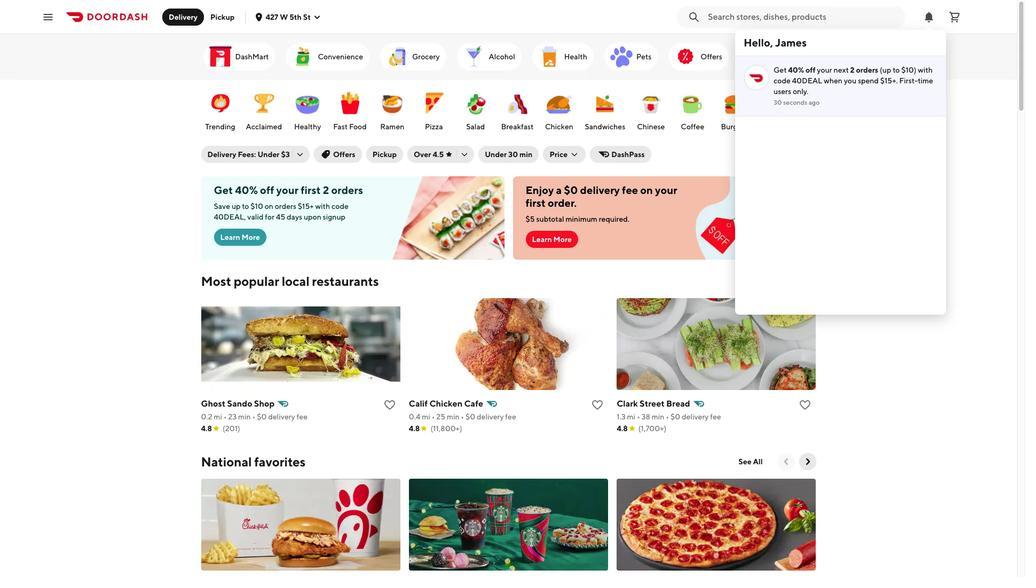 Task type: describe. For each thing, give the bounding box(es) containing it.
for
[[265, 213, 275, 221]]

fast
[[333, 122, 348, 131]]

health
[[565, 52, 588, 61]]

delivery for calif chicken cafe
[[477, 412, 504, 421]]

first-
[[900, 76, 919, 85]]

see all link
[[733, 453, 770, 470]]

fee for calif chicken cafe
[[506, 412, 517, 421]]

alcohol image
[[461, 44, 487, 69]]

0 vertical spatial 30
[[774, 98, 782, 106]]

open menu image
[[42, 10, 54, 23]]

learn more for a
[[532, 235, 572, 244]]

delivery inside enjoy a $0 delivery fee on your first order.
[[581, 184, 620, 196]]

burgers
[[722, 122, 748, 131]]

time
[[919, 76, 934, 85]]

ramen
[[381, 122, 405, 131]]

grocery
[[412, 52, 440, 61]]

pets image
[[609, 44, 635, 69]]

retail image
[[744, 44, 770, 69]]

grocery image
[[385, 44, 410, 69]]

0 vertical spatial first
[[301, 184, 321, 196]]

$5 subtotal minimum required.
[[526, 215, 630, 223]]

signup
[[323, 213, 346, 221]]

trending link
[[202, 85, 239, 134]]

clark street bread
[[617, 399, 691, 409]]

most popular local restaurants link
[[201, 272, 379, 290]]

0 vertical spatial pickup
[[211, 13, 235, 21]]

valid
[[248, 213, 264, 221]]

code inside (up to $10) with code 40deal when you spend $15+. first-time users only.
[[774, 76, 791, 85]]

over 4.5
[[414, 150, 444, 159]]

salad
[[467, 122, 485, 131]]

local
[[282, 274, 310, 289]]

over
[[414, 150, 431, 159]]

0 horizontal spatial chicken
[[430, 399, 463, 409]]

sandwiches
[[585, 122, 626, 131]]

to inside (up to $10) with code 40deal when you spend $15+. first-time users only.
[[893, 66, 900, 74]]

$​0 for bread
[[671, 412, 681, 421]]

1 horizontal spatial pickup button
[[366, 146, 403, 163]]

price button
[[544, 146, 586, 163]]

get for get 40% off your next 2 orders
[[774, 66, 787, 74]]

code inside save up to $10 on orders $15+ with code 40deal, valid for 45 days upon signup
[[332, 202, 349, 211]]

st
[[303, 13, 311, 21]]

convenience link
[[286, 43, 370, 71]]

calif
[[409, 399, 428, 409]]

required.
[[599, 215, 630, 223]]

seconds
[[784, 98, 808, 106]]

coffee
[[681, 122, 705, 131]]

retail link
[[740, 43, 798, 71]]

food
[[349, 122, 367, 131]]

min for ghost sando shop
[[238, 412, 251, 421]]

(201)
[[223, 424, 240, 433]]

delivery fees: under $3
[[208, 150, 290, 159]]

427 w 5th st button
[[255, 13, 322, 21]]

(up
[[881, 66, 892, 74]]

grocery link
[[380, 43, 446, 71]]

delivery button
[[162, 8, 204, 25]]

national
[[201, 454, 252, 469]]

offers button
[[314, 146, 362, 163]]

most
[[201, 274, 231, 289]]

health image
[[537, 44, 562, 69]]

$10
[[251, 202, 263, 211]]

min for clark street bread
[[652, 412, 665, 421]]

off for first
[[260, 184, 274, 196]]

national favorites
[[201, 454, 306, 469]]

$15+
[[298, 202, 314, 211]]

1.3
[[617, 412, 626, 421]]

25
[[437, 412, 446, 421]]

most popular local restaurants
[[201, 274, 379, 289]]

under inside button
[[485, 150, 507, 159]]

min for calif chicken cafe
[[447, 412, 460, 421]]

more for a
[[554, 235, 572, 244]]

subtotal
[[537, 215, 565, 223]]

up
[[232, 202, 241, 211]]

restaurants
[[312, 274, 379, 289]]

get for get 40% off your first 2 orders
[[214, 184, 233, 196]]

get 40% off your first 2 orders
[[214, 184, 363, 196]]

james
[[776, 36, 807, 49]]

national favorites link
[[201, 453, 306, 470]]

1.3 mi • 38 min • $​0 delivery fee
[[617, 412, 722, 421]]

(up to $10) with code 40deal when you spend $15+. first-time users only.
[[774, 66, 934, 96]]

with inside (up to $10) with code 40deal when you spend $15+. first-time users only.
[[919, 66, 933, 74]]

fee for ghost sando shop
[[297, 412, 308, 421]]

mi for clark
[[628, 412, 636, 421]]

Store search: begin typing to search for stores available on DoorDash text field
[[708, 11, 900, 23]]

$3
[[281, 150, 290, 159]]

street
[[640, 399, 665, 409]]

delivery for delivery fees: under $3
[[208, 150, 236, 159]]

4.5
[[433, 150, 444, 159]]

all
[[754, 457, 763, 466]]

when
[[824, 76, 843, 85]]

pets link
[[605, 43, 658, 71]]

0 items, open order cart image
[[949, 10, 962, 23]]

fees:
[[238, 150, 256, 159]]

breakfast
[[502, 122, 534, 131]]

3 • from the left
[[432, 412, 435, 421]]

click to add this store to your saved list image for ghost sando shop
[[384, 399, 396, 411]]

1 • from the left
[[224, 412, 227, 421]]

1 vertical spatial next button of carousel image
[[803, 456, 813, 467]]

to inside save up to $10 on orders $15+ with code 40deal, valid for 45 days upon signup
[[242, 202, 249, 211]]

minimum
[[566, 215, 598, 223]]

first inside enjoy a $0 delivery fee on your first order.
[[526, 197, 546, 209]]

fee inside enjoy a $0 delivery fee on your first order.
[[622, 184, 639, 196]]

favorites
[[254, 454, 306, 469]]

previous button of carousel image
[[781, 456, 792, 467]]

upon
[[304, 213, 322, 221]]

$​0 for cafe
[[466, 412, 476, 421]]

save
[[214, 202, 230, 211]]

$​0 for shop
[[257, 412, 267, 421]]

$0
[[564, 184, 578, 196]]

30 inside button
[[509, 150, 518, 159]]

enjoy
[[526, 184, 554, 196]]

$15+.
[[881, 76, 899, 85]]



Task type: vqa. For each thing, say whether or not it's contained in the screenshot.
Add button
no



Task type: locate. For each thing, give the bounding box(es) containing it.
first
[[301, 184, 321, 196], [526, 197, 546, 209]]

1 horizontal spatial off
[[806, 66, 816, 74]]

with
[[919, 66, 933, 74], [315, 202, 330, 211]]

min right 25
[[447, 412, 460, 421]]

0 horizontal spatial off
[[260, 184, 274, 196]]

0.2 mi • 23 min • $​0 delivery fee
[[201, 412, 308, 421]]

on inside save up to $10 on orders $15+ with code 40deal, valid for 45 days upon signup
[[265, 202, 273, 211]]

get down retail
[[774, 66, 787, 74]]

healthy
[[294, 122, 321, 131]]

click to add this store to your saved list image for clark street bread
[[800, 399, 812, 411]]

pickup button
[[204, 8, 241, 25], [366, 146, 403, 163]]

shop
[[254, 399, 275, 409]]

$​0 down the cafe
[[466, 412, 476, 421]]

delivery down the cafe
[[477, 412, 504, 421]]

2 click to add this store to your saved list image from the left
[[592, 399, 604, 411]]

0 vertical spatial 40%
[[789, 66, 805, 74]]

0 vertical spatial with
[[919, 66, 933, 74]]

0 horizontal spatial mi
[[214, 412, 222, 421]]

1 horizontal spatial delivery
[[208, 150, 236, 159]]

learn
[[220, 233, 240, 241], [532, 235, 552, 244]]

2 for next
[[851, 66, 855, 74]]

1 4.8 from the left
[[201, 424, 212, 433]]

1 vertical spatial 40%
[[235, 184, 258, 196]]

$​0 down shop
[[257, 412, 267, 421]]

0 horizontal spatial pickup
[[211, 13, 235, 21]]

1 horizontal spatial pickup
[[373, 150, 397, 159]]

1 horizontal spatial your
[[656, 184, 678, 196]]

1 horizontal spatial offers
[[701, 52, 723, 61]]

5 • from the left
[[637, 412, 640, 421]]

convenience image
[[290, 44, 316, 69]]

•
[[224, 412, 227, 421], [252, 412, 256, 421], [432, 412, 435, 421], [461, 412, 464, 421], [637, 412, 640, 421], [666, 412, 670, 421]]

learn more down 40deal,
[[220, 233, 260, 241]]

40% up 40deal
[[789, 66, 805, 74]]

0 horizontal spatial get
[[214, 184, 233, 196]]

30 down the 'users'
[[774, 98, 782, 106]]

fee for clark street bread
[[711, 412, 722, 421]]

0 horizontal spatial orders
[[275, 202, 297, 211]]

1 vertical spatial 2
[[323, 184, 329, 196]]

over 4.5 button
[[408, 146, 475, 163]]

mi for ghost
[[214, 412, 222, 421]]

mi right 0.2
[[214, 412, 222, 421]]

1 horizontal spatial first
[[526, 197, 546, 209]]

0 horizontal spatial on
[[265, 202, 273, 211]]

2 horizontal spatial your
[[818, 66, 833, 74]]

0 horizontal spatial more
[[242, 233, 260, 241]]

delivery for ghost sando shop
[[268, 412, 295, 421]]

mi
[[214, 412, 222, 421], [422, 412, 431, 421], [628, 412, 636, 421]]

with inside save up to $10 on orders $15+ with code 40deal, valid for 45 days upon signup
[[315, 202, 330, 211]]

0 horizontal spatial click to add this store to your saved list image
[[384, 399, 396, 411]]

your inside enjoy a $0 delivery fee on your first order.
[[656, 184, 678, 196]]

• left 38
[[637, 412, 640, 421]]

hello, james
[[744, 36, 807, 49]]

click to add this store to your saved list image for calif chicken cafe
[[592, 399, 604, 411]]

1 vertical spatial get
[[214, 184, 233, 196]]

1 vertical spatial 30
[[509, 150, 518, 159]]

0 horizontal spatial pickup button
[[204, 8, 241, 25]]

2 up you
[[851, 66, 855, 74]]

off up $10 in the top left of the page
[[260, 184, 274, 196]]

• left 23
[[224, 412, 227, 421]]

• left 25
[[432, 412, 435, 421]]

price
[[550, 150, 568, 159]]

enjoy a $0 delivery fee on your first order.
[[526, 184, 678, 209]]

30 down breakfast
[[509, 150, 518, 159]]

1 horizontal spatial 4.8
[[409, 424, 420, 433]]

chicken
[[545, 122, 574, 131], [430, 399, 463, 409]]

dashpass
[[612, 150, 645, 159]]

4.8 down 1.3
[[617, 424, 628, 433]]

1 horizontal spatial learn more button
[[526, 231, 579, 248]]

1 under from the left
[[258, 150, 280, 159]]

2 vertical spatial orders
[[275, 202, 297, 211]]

1 vertical spatial delivery
[[208, 150, 236, 159]]

1 horizontal spatial with
[[919, 66, 933, 74]]

1 horizontal spatial chicken
[[545, 122, 574, 131]]

1 horizontal spatial more
[[554, 235, 572, 244]]

learn more button for 40%
[[214, 229, 267, 246]]

clark
[[617, 399, 638, 409]]

23
[[228, 412, 237, 421]]

$10)
[[902, 66, 917, 74]]

1 horizontal spatial on
[[641, 184, 653, 196]]

4 • from the left
[[461, 412, 464, 421]]

order.
[[548, 197, 577, 209]]

0 horizontal spatial your
[[277, 184, 299, 196]]

4.8 down 0.2
[[201, 424, 212, 433]]

1 vertical spatial offers
[[333, 150, 356, 159]]

calif chicken cafe
[[409, 399, 484, 409]]

with up upon at top left
[[315, 202, 330, 211]]

40deal,
[[214, 213, 246, 221]]

0 vertical spatial orders
[[857, 66, 879, 74]]

0 vertical spatial 2
[[851, 66, 855, 74]]

code up the 'users'
[[774, 76, 791, 85]]

4.8 down the 0.4
[[409, 424, 420, 433]]

learn more button for a
[[526, 231, 579, 248]]

• down shop
[[252, 412, 256, 421]]

min
[[520, 150, 533, 159], [238, 412, 251, 421], [447, 412, 460, 421], [652, 412, 665, 421]]

pickup down 'ramen'
[[373, 150, 397, 159]]

alcohol
[[489, 52, 515, 61]]

more for 40%
[[242, 233, 260, 241]]

next button of carousel image right previous button of carousel image
[[803, 456, 813, 467]]

fee
[[622, 184, 639, 196], [297, 412, 308, 421], [506, 412, 517, 421], [711, 412, 722, 421]]

learn more button
[[214, 229, 267, 246], [526, 231, 579, 248]]

bread
[[667, 399, 691, 409]]

0 vertical spatial get
[[774, 66, 787, 74]]

1 horizontal spatial to
[[893, 66, 900, 74]]

learn more down subtotal
[[532, 235, 572, 244]]

learn down 40deal,
[[220, 233, 240, 241]]

2 horizontal spatial 4.8
[[617, 424, 628, 433]]

4.8 for clark street bread
[[617, 424, 628, 433]]

your for first
[[277, 184, 299, 196]]

0 vertical spatial next button of carousel image
[[811, 104, 822, 115]]

0 horizontal spatial code
[[332, 202, 349, 211]]

delivery for delivery
[[169, 13, 198, 21]]

dashpass button
[[591, 146, 652, 163]]

offers link
[[669, 43, 729, 71]]

0 horizontal spatial delivery
[[169, 13, 198, 21]]

0 horizontal spatial learn more
[[220, 233, 260, 241]]

1 vertical spatial on
[[265, 202, 273, 211]]

40% for get 40% off your next 2 orders
[[789, 66, 805, 74]]

0 horizontal spatial 40%
[[235, 184, 258, 196]]

with up time
[[919, 66, 933, 74]]

orders inside save up to $10 on orders $15+ with code 40deal, valid for 45 days upon signup
[[275, 202, 297, 211]]

on inside enjoy a $0 delivery fee on your first order.
[[641, 184, 653, 196]]

1 mi from the left
[[214, 412, 222, 421]]

pickup button down 'ramen'
[[366, 146, 403, 163]]

orders up spend
[[857, 66, 879, 74]]

1 horizontal spatial 2
[[851, 66, 855, 74]]

mi for calif
[[422, 412, 431, 421]]

0 vertical spatial pickup button
[[204, 8, 241, 25]]

min right 38
[[652, 412, 665, 421]]

acclaimed
[[246, 122, 282, 131]]

0 horizontal spatial under
[[258, 150, 280, 159]]

learn for enjoy a $0 delivery fee on your first order.
[[532, 235, 552, 244]]

chicken up 25
[[430, 399, 463, 409]]

retail
[[772, 52, 792, 61]]

2 horizontal spatial orders
[[857, 66, 879, 74]]

delivery for clark street bread
[[682, 412, 709, 421]]

1 horizontal spatial learn
[[532, 235, 552, 244]]

pets
[[637, 52, 652, 61]]

0 vertical spatial code
[[774, 76, 791, 85]]

orders up 45
[[275, 202, 297, 211]]

delivery right $0
[[581, 184, 620, 196]]

6 • from the left
[[666, 412, 670, 421]]

offers
[[701, 52, 723, 61], [333, 150, 356, 159]]

on down dashpass
[[641, 184, 653, 196]]

more down subtotal
[[554, 235, 572, 244]]

0 vertical spatial to
[[893, 66, 900, 74]]

offers image
[[673, 44, 699, 69]]

catering image
[[813, 44, 839, 69]]

1 vertical spatial pickup
[[373, 150, 397, 159]]

3 4.8 from the left
[[617, 424, 628, 433]]

ghost sando shop
[[201, 399, 275, 409]]

next button of carousel image right seconds
[[811, 104, 822, 115]]

min down breakfast
[[520, 150, 533, 159]]

3 click to add this store to your saved list image from the left
[[800, 399, 812, 411]]

2
[[851, 66, 855, 74], [323, 184, 329, 196]]

sando
[[227, 399, 252, 409]]

ghost
[[201, 399, 226, 409]]

1 horizontal spatial code
[[774, 76, 791, 85]]

delivery
[[581, 184, 620, 196], [268, 412, 295, 421], [477, 412, 504, 421], [682, 412, 709, 421]]

1 horizontal spatial click to add this store to your saved list image
[[592, 399, 604, 411]]

under down the salad
[[485, 150, 507, 159]]

delivery down bread
[[682, 412, 709, 421]]

45
[[276, 213, 285, 221]]

learn for get 40% off your first 2 orders
[[220, 233, 240, 241]]

(11,800+)
[[431, 424, 463, 433]]

0 horizontal spatial offers
[[333, 150, 356, 159]]

1 vertical spatial chicken
[[430, 399, 463, 409]]

hello,
[[744, 36, 774, 49]]

chicken up price
[[545, 122, 574, 131]]

orders for get 40% off your next 2 orders
[[857, 66, 879, 74]]

1 horizontal spatial under
[[485, 150, 507, 159]]

5th
[[290, 13, 302, 21]]

1 horizontal spatial mi
[[422, 412, 431, 421]]

offers down fast
[[333, 150, 356, 159]]

first up $15+ at left
[[301, 184, 321, 196]]

2 horizontal spatial click to add this store to your saved list image
[[800, 399, 812, 411]]

acclaimed link
[[244, 85, 284, 134]]

1 horizontal spatial 40%
[[789, 66, 805, 74]]

under 30 min button
[[479, 146, 539, 163]]

to
[[893, 66, 900, 74], [242, 202, 249, 211]]

delivery inside button
[[169, 13, 198, 21]]

40% for get 40% off your first 2 orders
[[235, 184, 258, 196]]

1 horizontal spatial get
[[774, 66, 787, 74]]

0 vertical spatial on
[[641, 184, 653, 196]]

0 horizontal spatial $​0
[[257, 412, 267, 421]]

save up to $10 on orders $15+ with code 40deal, valid for 45 days upon signup
[[214, 202, 349, 221]]

days
[[287, 213, 302, 221]]

under
[[258, 150, 280, 159], [485, 150, 507, 159]]

under left the $3
[[258, 150, 280, 159]]

click to add this store to your saved list image
[[384, 399, 396, 411], [592, 399, 604, 411], [800, 399, 812, 411]]

first down enjoy
[[526, 197, 546, 209]]

2 mi from the left
[[422, 412, 431, 421]]

0.2
[[201, 412, 212, 421]]

0 horizontal spatial learn more button
[[214, 229, 267, 246]]

0 vertical spatial off
[[806, 66, 816, 74]]

to right up
[[242, 202, 249, 211]]

1 horizontal spatial 30
[[774, 98, 782, 106]]

427
[[266, 13, 279, 21]]

0 vertical spatial chicken
[[545, 122, 574, 131]]

health link
[[533, 43, 594, 71]]

0 horizontal spatial learn
[[220, 233, 240, 241]]

1 $​0 from the left
[[257, 412, 267, 421]]

learn more button down subtotal
[[526, 231, 579, 248]]

dashmart
[[235, 52, 269, 61]]

4.8 for calif chicken cafe
[[409, 424, 420, 433]]

off up 40deal
[[806, 66, 816, 74]]

dashmart image
[[208, 44, 233, 69]]

1 vertical spatial pickup button
[[366, 146, 403, 163]]

2 4.8 from the left
[[409, 424, 420, 433]]

next button of carousel image
[[811, 51, 822, 62]]

off for next
[[806, 66, 816, 74]]

ago
[[809, 98, 820, 106]]

(1,700+)
[[639, 424, 667, 433]]

$​0 down bread
[[671, 412, 681, 421]]

your for next
[[818, 66, 833, 74]]

notification bell image
[[923, 10, 936, 23]]

0 vertical spatial offers
[[701, 52, 723, 61]]

get up save on the left of the page
[[214, 184, 233, 196]]

to right (up
[[893, 66, 900, 74]]

more
[[242, 233, 260, 241], [554, 235, 572, 244]]

learn down subtotal
[[532, 235, 552, 244]]

1 vertical spatial off
[[260, 184, 274, 196]]

offers inside button
[[333, 150, 356, 159]]

a
[[556, 184, 562, 196]]

delivery down shop
[[268, 412, 295, 421]]

2 • from the left
[[252, 412, 256, 421]]

spend
[[859, 76, 879, 85]]

mi right the 0.4
[[422, 412, 431, 421]]

• up (11,800+) at the bottom left of the page
[[461, 412, 464, 421]]

1 click to add this store to your saved list image from the left
[[384, 399, 396, 411]]

3 mi from the left
[[628, 412, 636, 421]]

pickup right delivery button
[[211, 13, 235, 21]]

orders for get 40% off your first 2 orders
[[332, 184, 363, 196]]

1 horizontal spatial $​0
[[466, 412, 476, 421]]

get 40% off your next 2 orders
[[774, 66, 879, 74]]

1 vertical spatial to
[[242, 202, 249, 211]]

2 up signup
[[323, 184, 329, 196]]

0 horizontal spatial 30
[[509, 150, 518, 159]]

code up signup
[[332, 202, 349, 211]]

40%
[[789, 66, 805, 74], [235, 184, 258, 196]]

40% up $10 in the top left of the page
[[235, 184, 258, 196]]

0 horizontal spatial to
[[242, 202, 249, 211]]

orders up signup
[[332, 184, 363, 196]]

on up for
[[265, 202, 273, 211]]

0 horizontal spatial first
[[301, 184, 321, 196]]

trending
[[205, 122, 235, 131]]

fast food
[[333, 122, 367, 131]]

offers right offers image
[[701, 52, 723, 61]]

w
[[280, 13, 288, 21]]

0 horizontal spatial 4.8
[[201, 424, 212, 433]]

3 $​0 from the left
[[671, 412, 681, 421]]

4.8 for ghost sando shop
[[201, 424, 212, 433]]

0 horizontal spatial with
[[315, 202, 330, 211]]

0.4 mi • 25 min • $​0 delivery fee
[[409, 412, 517, 421]]

1 vertical spatial with
[[315, 202, 330, 211]]

0 horizontal spatial 2
[[323, 184, 329, 196]]

pickup button up dashmart "icon"
[[204, 8, 241, 25]]

next button of carousel image
[[811, 104, 822, 115], [803, 456, 813, 467]]

2 for first
[[323, 184, 329, 196]]

min inside button
[[520, 150, 533, 159]]

$5
[[526, 215, 535, 223]]

0.4
[[409, 412, 421, 421]]

more down valid
[[242, 233, 260, 241]]

0 vertical spatial delivery
[[169, 13, 198, 21]]

1 horizontal spatial learn more
[[532, 235, 572, 244]]

only.
[[793, 87, 809, 96]]

learn more button down 40deal,
[[214, 229, 267, 246]]

2 horizontal spatial mi
[[628, 412, 636, 421]]

min right 23
[[238, 412, 251, 421]]

• down bread
[[666, 412, 670, 421]]

pickup
[[211, 13, 235, 21], [373, 150, 397, 159]]

learn more for 40%
[[220, 233, 260, 241]]

2 horizontal spatial $​0
[[671, 412, 681, 421]]

users
[[774, 87, 792, 96]]

1 vertical spatial first
[[526, 197, 546, 209]]

2 under from the left
[[485, 150, 507, 159]]

1 vertical spatial code
[[332, 202, 349, 211]]

dashmart link
[[203, 43, 275, 71]]

alcohol link
[[457, 43, 522, 71]]

2 $​0 from the left
[[466, 412, 476, 421]]

1 horizontal spatial orders
[[332, 184, 363, 196]]

see
[[739, 457, 752, 466]]

mi right 1.3
[[628, 412, 636, 421]]

1 vertical spatial orders
[[332, 184, 363, 196]]

convenience
[[318, 52, 363, 61]]



